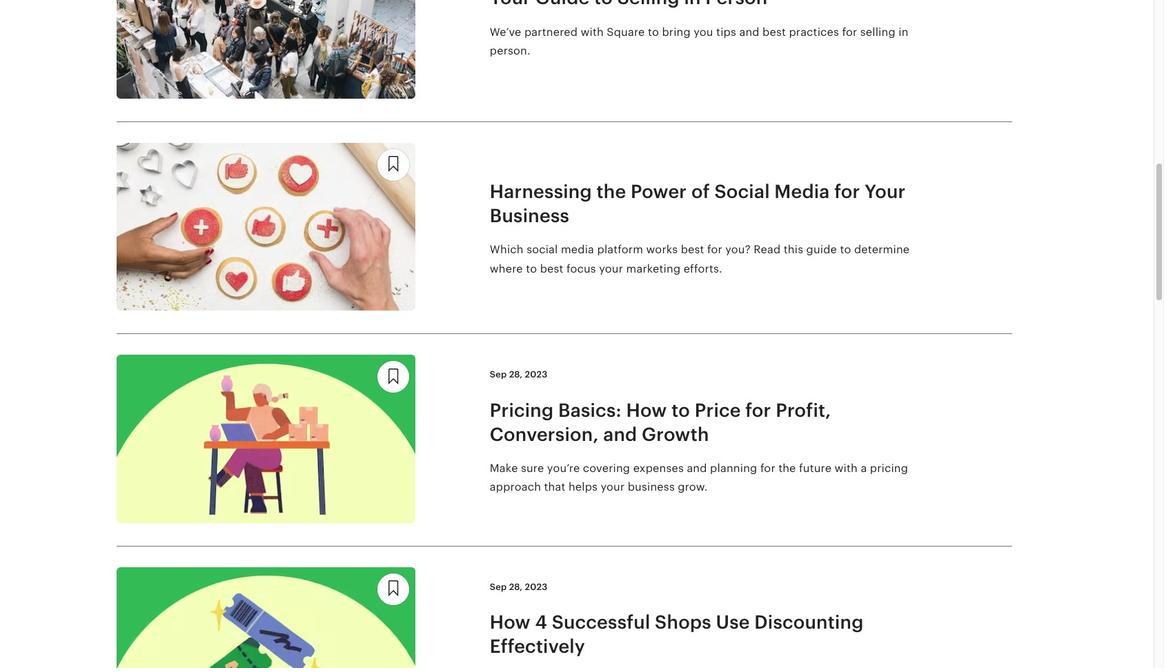 Task type: locate. For each thing, give the bounding box(es) containing it.
to up growth
[[672, 400, 691, 421]]

how inside pricing basics: how to price for profit, conversion, and growth
[[627, 400, 667, 421]]

1 vertical spatial how
[[490, 612, 531, 633]]

square
[[607, 25, 645, 38]]

harnessing
[[490, 181, 592, 202]]

28, up effectively
[[509, 582, 523, 592]]

with left square
[[581, 25, 604, 38]]

you
[[694, 25, 714, 38]]

0 horizontal spatial with
[[581, 25, 604, 38]]

0 horizontal spatial the
[[597, 181, 626, 202]]

4
[[535, 612, 548, 633]]

shops
[[655, 612, 712, 633]]

2 sep from the top
[[490, 582, 507, 592]]

with
[[581, 25, 604, 38], [835, 462, 858, 475]]

pricing
[[490, 400, 554, 421]]

2 28, from the top
[[509, 582, 523, 592]]

which
[[490, 243, 524, 256]]

your down platform
[[599, 262, 624, 275]]

with left a
[[835, 462, 858, 475]]

the left future
[[779, 462, 796, 475]]

partnered
[[525, 25, 578, 38]]

1 horizontal spatial the
[[779, 462, 796, 475]]

sep
[[490, 370, 507, 380], [490, 582, 507, 592]]

1 vertical spatial the
[[779, 462, 796, 475]]

platform
[[598, 243, 644, 256]]

0 vertical spatial sep 28, 2023
[[490, 370, 548, 380]]

2 2023 from the top
[[525, 582, 548, 592]]

make
[[490, 462, 518, 475]]

sep 28, 2023 for pricing basics: how to price for profit, conversion, and growth image
[[490, 370, 548, 380]]

business
[[490, 205, 570, 227]]

determine
[[855, 243, 910, 256]]

how
[[627, 400, 667, 421], [490, 612, 531, 633]]

0 vertical spatial how
[[627, 400, 667, 421]]

1 28, from the top
[[509, 370, 523, 380]]

works
[[647, 243, 678, 256]]

conversion,
[[490, 424, 599, 445]]

best left practices
[[763, 25, 786, 38]]

sep 28, 2023 up '4'
[[490, 582, 548, 592]]

2023
[[525, 370, 548, 380], [525, 582, 548, 592]]

expenses
[[634, 462, 684, 475]]

with inside make sure you're covering expenses and planning for the future with a pricing approach that helps your business grow.
[[835, 462, 858, 475]]

0 vertical spatial 2023
[[525, 370, 548, 380]]

your
[[865, 181, 906, 202]]

0 horizontal spatial and
[[604, 424, 638, 445]]

for up efforts.
[[708, 243, 723, 256]]

0 vertical spatial best
[[763, 25, 786, 38]]

person.
[[490, 44, 531, 57]]

harnessing the power of social media for your business link
[[490, 180, 932, 228]]

best down social
[[540, 262, 564, 275]]

efforts.
[[684, 262, 723, 275]]

sep 28, 2023 up pricing
[[490, 370, 548, 380]]

1 vertical spatial 28,
[[509, 582, 523, 592]]

1 horizontal spatial with
[[835, 462, 858, 475]]

future
[[799, 462, 832, 475]]

your
[[599, 262, 624, 275], [601, 481, 625, 494]]

2023 up pricing
[[525, 370, 548, 380]]

for
[[843, 25, 858, 38], [835, 181, 861, 202], [708, 243, 723, 256], [746, 400, 772, 421], [761, 462, 776, 475]]

1 vertical spatial with
[[835, 462, 858, 475]]

0 vertical spatial with
[[581, 25, 604, 38]]

2023 up '4'
[[525, 582, 548, 592]]

to inside "we've partnered with square to bring you tips and best practices for selling in person."
[[648, 25, 659, 38]]

1 vertical spatial best
[[681, 243, 705, 256]]

the inside harnessing the power of social media for your business
[[597, 181, 626, 202]]

2 horizontal spatial and
[[740, 25, 760, 38]]

the
[[597, 181, 626, 202], [779, 462, 796, 475]]

1 vertical spatial sep
[[490, 582, 507, 592]]

to left bring
[[648, 25, 659, 38]]

1 vertical spatial 2023
[[525, 582, 548, 592]]

how left '4'
[[490, 612, 531, 633]]

for right price
[[746, 400, 772, 421]]

covering
[[583, 462, 631, 475]]

and up covering at the bottom right of the page
[[604, 424, 638, 445]]

read
[[754, 243, 781, 256]]

business
[[628, 481, 675, 494]]

28,
[[509, 370, 523, 380], [509, 582, 523, 592]]

1 vertical spatial your
[[601, 481, 625, 494]]

1 2023 from the top
[[525, 370, 548, 380]]

and
[[740, 25, 760, 38], [604, 424, 638, 445], [687, 462, 707, 475]]

0 vertical spatial and
[[740, 25, 760, 38]]

best
[[763, 25, 786, 38], [681, 243, 705, 256], [540, 262, 564, 275]]

and up grow.
[[687, 462, 707, 475]]

best up efforts.
[[681, 243, 705, 256]]

pricing
[[870, 462, 909, 475]]

0 vertical spatial sep
[[490, 370, 507, 380]]

harnessing the power of social media for your business image
[[117, 143, 415, 311]]

guide
[[807, 243, 838, 256]]

2 vertical spatial best
[[540, 262, 564, 275]]

sep 28, 2023
[[490, 370, 548, 380], [490, 582, 548, 592]]

for left your
[[835, 181, 861, 202]]

2 horizontal spatial best
[[763, 25, 786, 38]]

2 vertical spatial and
[[687, 462, 707, 475]]

1 vertical spatial sep 28, 2023
[[490, 582, 548, 592]]

0 vertical spatial 28,
[[509, 370, 523, 380]]

0 horizontal spatial how
[[490, 612, 531, 633]]

1 vertical spatial and
[[604, 424, 638, 445]]

your down covering at the bottom right of the page
[[601, 481, 625, 494]]

and inside "we've partnered with square to bring you tips and best practices for selling in person."
[[740, 25, 760, 38]]

for right planning
[[761, 462, 776, 475]]

28, up pricing
[[509, 370, 523, 380]]

0 vertical spatial your
[[599, 262, 624, 275]]

how up growth
[[627, 400, 667, 421]]

grow.
[[678, 481, 708, 494]]

1 horizontal spatial how
[[627, 400, 667, 421]]

effectively
[[490, 636, 586, 657]]

how inside how 4 successful shops use discounting effectively
[[490, 612, 531, 633]]

and inside pricing basics: how to price for profit, conversion, and growth
[[604, 424, 638, 445]]

2023 for how 4 successful shops use discounting effectively image
[[525, 582, 548, 592]]

1 horizontal spatial best
[[681, 243, 705, 256]]

1 sep from the top
[[490, 370, 507, 380]]

to down social
[[526, 262, 537, 275]]

0 vertical spatial the
[[597, 181, 626, 202]]

for inside make sure you're covering expenses and planning for the future with a pricing approach that helps your business grow.
[[761, 462, 776, 475]]

for inside harnessing the power of social media for your business
[[835, 181, 861, 202]]

1 horizontal spatial and
[[687, 462, 707, 475]]

the left power
[[597, 181, 626, 202]]

with inside "we've partnered with square to bring you tips and best practices for selling in person."
[[581, 25, 604, 38]]

basics:
[[559, 400, 622, 421]]

and right tips
[[740, 25, 760, 38]]

pricing basics: how to price for profit, conversion, and growth
[[490, 400, 831, 445]]

successful
[[552, 612, 651, 633]]

for left selling
[[843, 25, 858, 38]]

1 sep 28, 2023 from the top
[[490, 370, 548, 380]]

2 sep 28, 2023 from the top
[[490, 582, 548, 592]]

to
[[648, 25, 659, 38], [841, 243, 852, 256], [526, 262, 537, 275], [672, 400, 691, 421]]



Task type: vqa. For each thing, say whether or not it's contained in the screenshot.
AND within the make sure you're covering expenses and planning for the future with a pricing approach that helps your business grow.
yes



Task type: describe. For each thing, give the bounding box(es) containing it.
to inside pricing basics: how to price for profit, conversion, and growth
[[672, 400, 691, 421]]

power
[[631, 181, 687, 202]]

practices
[[789, 25, 840, 38]]

your guide to selling in person image
[[117, 0, 415, 99]]

make sure you're covering expenses and planning for the future with a pricing approach that helps your business grow.
[[490, 462, 909, 494]]

approach
[[490, 481, 541, 494]]

helps
[[569, 481, 598, 494]]

tips
[[717, 25, 737, 38]]

harnessing the power of social media for your business
[[490, 181, 906, 227]]

media
[[775, 181, 830, 202]]

2023 for pricing basics: how to price for profit, conversion, and growth image
[[525, 370, 548, 380]]

and inside make sure you're covering expenses and planning for the future with a pricing approach that helps your business grow.
[[687, 462, 707, 475]]

28, for how 4 successful shops use discounting effectively image
[[509, 582, 523, 592]]

media
[[561, 243, 595, 256]]

you?
[[726, 243, 751, 256]]

and for best
[[740, 25, 760, 38]]

focus
[[567, 262, 596, 275]]

discounting
[[755, 612, 864, 633]]

sep 28, 2023 for how 4 successful shops use discounting effectively image
[[490, 582, 548, 592]]

best inside "we've partnered with square to bring you tips and best practices for selling in person."
[[763, 25, 786, 38]]

this
[[784, 243, 804, 256]]

sep for pricing basics: how to price for profit, conversion, and growth image
[[490, 370, 507, 380]]

use
[[716, 612, 750, 633]]

your inside which social media platform works best for you? read this guide to determine where to best focus your marketing efforts.
[[599, 262, 624, 275]]

where
[[490, 262, 523, 275]]

to right guide
[[841, 243, 852, 256]]

how 4 successful shops use discounting effectively
[[490, 612, 864, 657]]

which social media platform works best for you? read this guide to determine where to best focus your marketing efforts.
[[490, 243, 910, 275]]

a
[[861, 462, 867, 475]]

your inside make sure you're covering expenses and planning for the future with a pricing approach that helps your business grow.
[[601, 481, 625, 494]]

of
[[692, 181, 710, 202]]

price
[[695, 400, 741, 421]]

bring
[[662, 25, 691, 38]]

social
[[715, 181, 770, 202]]

for inside which social media platform works best for you? read this guide to determine where to best focus your marketing efforts.
[[708, 243, 723, 256]]

for inside "we've partnered with square to bring you tips and best practices for selling in person."
[[843, 25, 858, 38]]

28, for pricing basics: how to price for profit, conversion, and growth image
[[509, 370, 523, 380]]

how 4 successful shops use discounting effectively link
[[490, 610, 932, 659]]

growth
[[642, 424, 709, 445]]

how 4 successful shops use discounting effectively image
[[117, 567, 415, 668]]

the inside make sure you're covering expenses and planning for the future with a pricing approach that helps your business grow.
[[779, 462, 796, 475]]

pricing basics: how to price for profit, conversion, and growth link
[[490, 398, 932, 447]]

marketing
[[627, 262, 681, 275]]

selling
[[861, 25, 896, 38]]

social
[[527, 243, 558, 256]]

pricing basics: how to price for profit, conversion, and growth image
[[117, 355, 415, 523]]

sep for how 4 successful shops use discounting effectively image
[[490, 582, 507, 592]]

profit,
[[776, 400, 831, 421]]

that
[[544, 481, 566, 494]]

in
[[899, 25, 909, 38]]

we've
[[490, 25, 522, 38]]

0 horizontal spatial best
[[540, 262, 564, 275]]

for inside pricing basics: how to price for profit, conversion, and growth
[[746, 400, 772, 421]]

we've partnered with square to bring you tips and best practices for selling in person.
[[490, 25, 909, 57]]

and for growth
[[604, 424, 638, 445]]

planning
[[711, 462, 758, 475]]

you're
[[547, 462, 580, 475]]

sure
[[521, 462, 544, 475]]



